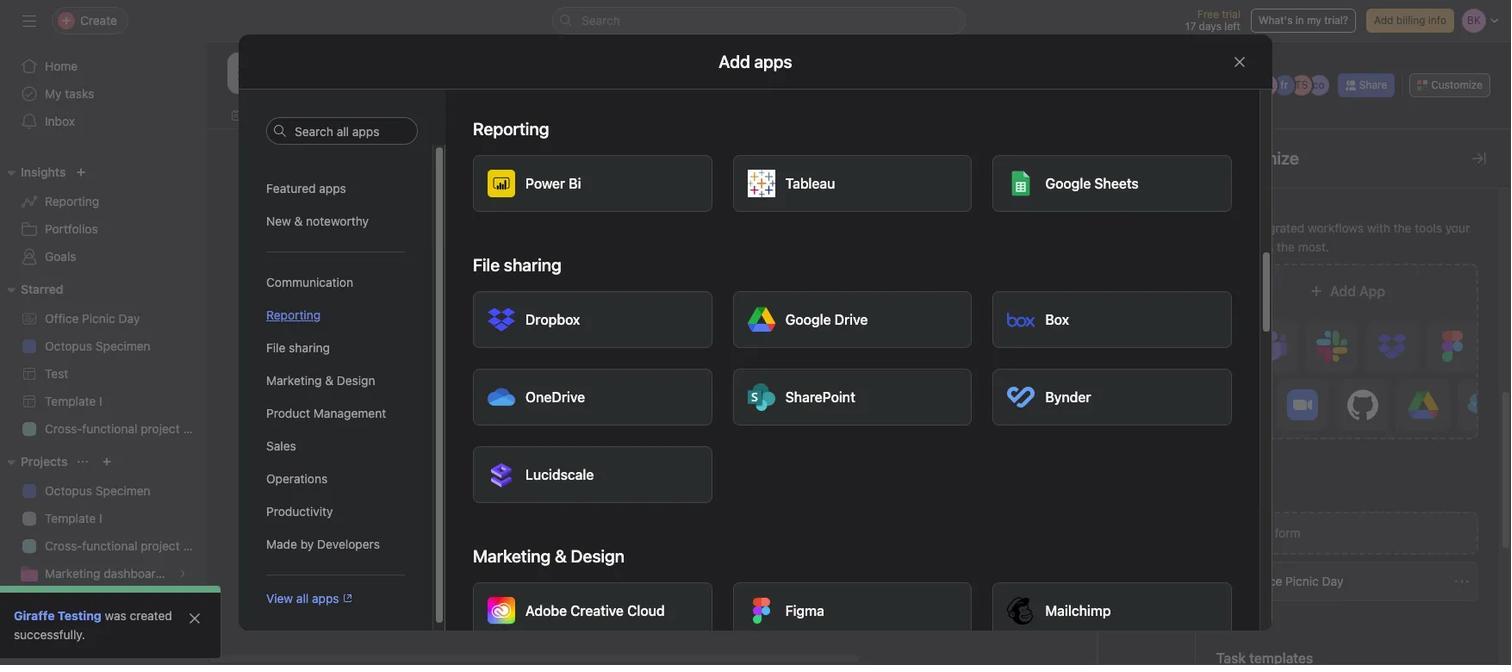 Task type: locate. For each thing, give the bounding box(es) containing it.
octopus specimen link down projects
[[10, 477, 196, 505]]

view all apps link
[[266, 589, 353, 608]]

keep
[[475, 390, 506, 406]]

2 octopus from the top
[[45, 483, 92, 498]]

day inside the starred element
[[119, 311, 140, 326]]

2 specimen from the top
[[95, 483, 151, 498]]

office down add form
[[1249, 574, 1283, 589]]

marketing up automate
[[266, 373, 322, 388]]

None text field
[[279, 69, 401, 100]]

the
[[1394, 221, 1412, 235], [1277, 240, 1295, 254]]

0 horizontal spatial office
[[45, 311, 79, 326]]

cross-functional project plan
[[45, 421, 207, 436], [45, 539, 207, 553]]

your down marketing & design
[[314, 390, 342, 406]]

2 vertical spatial picnic
[[1286, 574, 1319, 589]]

cross-functional project plan link inside the starred element
[[10, 415, 207, 443]]

0 vertical spatial octopus specimen
[[45, 339, 151, 353]]

lucidscale
[[526, 467, 594, 483]]

0 vertical spatial template
[[45, 394, 96, 409]]

0 vertical spatial the
[[1394, 221, 1412, 235]]

build integrated workflows with the tools your team uses the most.
[[1217, 221, 1470, 254]]

1 vertical spatial to
[[1072, 383, 1082, 396]]

specimen down the office picnic day link
[[95, 339, 151, 353]]

1 horizontal spatial to
[[1072, 383, 1082, 396]]

1 functional from the top
[[82, 421, 137, 436]]

untitled section
[[978, 302, 1080, 318]]

featured apps
[[266, 181, 346, 196]]

lucidscale button
[[473, 446, 712, 503]]

0 horizontal spatial &
[[294, 214, 303, 228]]

Search all apps text field
[[266, 117, 418, 145]]

should
[[1176, 383, 1210, 396]]

most.
[[1299, 240, 1330, 254]]

in up team's
[[362, 349, 383, 382]]

1 vertical spatial template i
[[45, 511, 102, 526]]

marketing up "adobe creative cloud" image
[[473, 546, 551, 566]]

cross-functional project plan inside projects element
[[45, 539, 207, 553]]

cross- up projects
[[45, 421, 82, 436]]

office picnic day button
[[627, 419, 894, 458], [1217, 562, 1479, 602]]

day for the office picnic day link
[[119, 311, 140, 326]]

office picnic day down form
[[1249, 574, 1344, 589]]

goals link
[[10, 243, 196, 271]]

template i
[[45, 394, 102, 409], [45, 511, 102, 526]]

i down test link
[[99, 394, 102, 409]]

octopus specimen inside projects element
[[45, 483, 151, 498]]

figma
[[786, 603, 825, 619]]

1 horizontal spatial office picnic day
[[658, 431, 754, 446]]

octopus up test
[[45, 339, 92, 353]]

marketing inside 'link'
[[45, 566, 100, 581]]

file sharing
[[266, 340, 330, 355]]

cross-functional project plan down test link
[[45, 421, 207, 436]]

your
[[1446, 221, 1470, 235], [412, 315, 464, 347], [314, 390, 342, 406]]

tableau image
[[748, 170, 775, 197]]

marketing up task
[[45, 566, 100, 581]]

apps right "all"
[[312, 591, 339, 606]]

0 vertical spatial cross-functional project plan
[[45, 421, 207, 436]]

0 vertical spatial office
[[45, 311, 79, 326]]

in left the my
[[1296, 14, 1305, 27]]

1 vertical spatial &
[[325, 373, 334, 388]]

board link
[[374, 106, 421, 125]]

add left form
[[1250, 526, 1272, 540]]

0 horizontal spatial reporting
[[45, 194, 99, 209]]

workflow
[[248, 349, 356, 382]]

1 vertical spatial office
[[658, 431, 692, 446]]

2 plan from the top
[[183, 539, 207, 553]]

1 vertical spatial apps
[[312, 591, 339, 606]]

1 cross- from the top
[[45, 421, 82, 436]]

power bi button
[[473, 155, 712, 212]]

1 i from the top
[[99, 394, 102, 409]]

your up two minutes
[[412, 315, 464, 347]]

giraffe testing link
[[14, 608, 101, 623]]

1 horizontal spatial customize
[[1432, 78, 1483, 91]]

apps
[[1217, 196, 1250, 211], [1135, 378, 1160, 391]]

specimen up dashboards
[[95, 483, 151, 498]]

template down test
[[45, 394, 96, 409]]

office
[[45, 311, 79, 326], [658, 431, 692, 446], [1249, 574, 1283, 589]]

cross-
[[45, 421, 82, 436], [45, 539, 82, 553]]

add left billing
[[1375, 14, 1394, 27]]

1 octopus specimen from the top
[[45, 339, 151, 353]]

cross-functional project plan link down test link
[[10, 415, 207, 443]]

reporting up file sharing
[[266, 308, 321, 322]]

0 vertical spatial &
[[294, 214, 303, 228]]

octopus specimen
[[45, 339, 151, 353], [45, 483, 151, 498]]

day up test link
[[119, 311, 140, 326]]

octopus inside projects element
[[45, 483, 92, 498]]

1 vertical spatial reporting
[[45, 194, 99, 209]]

two minutes
[[389, 349, 532, 382]]

1 horizontal spatial in
[[1296, 14, 1305, 27]]

add form
[[1250, 526, 1301, 540]]

2 vertical spatial office
[[1249, 574, 1283, 589]]

2 cross- from the top
[[45, 539, 82, 553]]

specimen inside projects element
[[95, 483, 151, 498]]

template i up marketing dashboards 'link'
[[45, 511, 102, 526]]

form
[[1275, 526, 1301, 540]]

plan inside projects element
[[183, 539, 207, 553]]

goals
[[45, 249, 76, 264]]

2 functional from the top
[[82, 539, 137, 553]]

& for noteworthy
[[294, 214, 303, 228]]

to right 'added'
[[859, 272, 875, 292]]

add left app
[[1331, 284, 1356, 299]]

1 horizontal spatial add
[[1331, 284, 1356, 299]]

0 horizontal spatial picnic
[[82, 311, 115, 326]]

bynder button
[[993, 369, 1232, 426]]

0 horizontal spatial your
[[314, 390, 342, 406]]

0 vertical spatial apps
[[1217, 196, 1250, 211]]

onedrive button
[[473, 369, 712, 426]]

office picnic day down sharepoint icon
[[658, 431, 754, 446]]

i inside projects element
[[99, 511, 102, 526]]

productivity button
[[266, 496, 405, 528]]

product management button
[[266, 397, 405, 430]]

1 vertical spatial specimen
[[95, 483, 151, 498]]

reporting up the power bi image
[[473, 119, 549, 139]]

template i link down test
[[10, 388, 196, 415]]

picnic inside the office picnic day link
[[82, 311, 115, 326]]

marketing for marketing & design
[[473, 546, 551, 566]]

team
[[1217, 240, 1245, 254]]

successfully.
[[14, 627, 85, 642]]

list image
[[238, 63, 259, 84]]

1 vertical spatial octopus
[[45, 483, 92, 498]]

1 vertical spatial the
[[1277, 240, 1295, 254]]

template i for first the template i link from the bottom
[[45, 511, 102, 526]]

power bi image
[[488, 170, 515, 197]]

2 vertical spatial office picnic day
[[1249, 574, 1344, 589]]

functional up marketing dashboards
[[82, 539, 137, 553]]

i inside the starred element
[[99, 394, 102, 409]]

1 template from the top
[[45, 394, 96, 409]]

1 horizontal spatial marketing
[[266, 373, 322, 388]]

day down add form button
[[1323, 574, 1344, 589]]

0 horizontal spatial in
[[362, 349, 383, 382]]

onedrive image
[[488, 384, 515, 411]]

tasks inside when tasks move to this section, what should happen automatically?
[[1013, 383, 1040, 396]]

0 vertical spatial cross-functional project plan link
[[10, 415, 207, 443]]

2 horizontal spatial day
[[1323, 574, 1344, 589]]

1 vertical spatial in
[[362, 349, 383, 382]]

template inside the starred element
[[45, 394, 96, 409]]

& left design
[[325, 373, 334, 388]]

0 vertical spatial template i link
[[10, 388, 196, 415]]

reporting inside reporting button
[[266, 308, 321, 322]]

1 specimen from the top
[[95, 339, 151, 353]]

file sharing button
[[266, 332, 405, 365]]

0 vertical spatial add
[[1375, 14, 1394, 27]]

google drive image
[[748, 306, 775, 334]]

0 vertical spatial to
[[859, 272, 875, 292]]

1 cross-functional project plan from the top
[[45, 421, 207, 436]]

2 vertical spatial day
[[1323, 574, 1344, 589]]

octopus specimen link
[[10, 333, 196, 360], [10, 477, 196, 505]]

integrated
[[1248, 221, 1305, 235]]

2 horizontal spatial your
[[1446, 221, 1470, 235]]

1 horizontal spatial office
[[658, 431, 692, 446]]

1 octopus from the top
[[45, 339, 92, 353]]

trial
[[1222, 8, 1241, 21]]

reporting
[[473, 119, 549, 139], [45, 194, 99, 209], [266, 308, 321, 322]]

0 vertical spatial reporting
[[473, 119, 549, 139]]

template down projects
[[45, 511, 96, 526]]

hide sidebar image
[[22, 14, 36, 28]]

functional down test link
[[82, 421, 137, 436]]

1 cross-functional project plan link from the top
[[10, 415, 207, 443]]

apps up noteworthy
[[319, 181, 346, 196]]

tableau
[[786, 176, 836, 191]]

free trial 17 days left
[[1186, 8, 1241, 33]]

octopus specimen inside the starred element
[[45, 339, 151, 353]]

2 i from the top
[[99, 511, 102, 526]]

apps left should
[[1135, 378, 1160, 391]]

communication button
[[266, 266, 405, 299]]

1 horizontal spatial day
[[732, 431, 754, 446]]

trial?
[[1325, 14, 1349, 27]]

2 octopus specimen from the top
[[45, 483, 151, 498]]

cross-functional project plan link
[[10, 415, 207, 443], [10, 533, 207, 560]]

0 horizontal spatial add
[[1250, 526, 1272, 540]]

octopus down projects
[[45, 483, 92, 498]]

0 horizontal spatial the
[[1277, 240, 1295, 254]]

management
[[314, 406, 386, 421]]

tasks inside "link"
[[65, 86, 94, 101]]

customize down info
[[1432, 78, 1483, 91]]

1 octopus specimen link from the top
[[10, 333, 196, 360]]

0 vertical spatial i
[[99, 394, 102, 409]]

sharepoint button
[[733, 369, 972, 426]]

1 horizontal spatial apps
[[1217, 196, 1250, 211]]

1 vertical spatial functional
[[82, 539, 137, 553]]

tasks inside how are tasks being added to this project?
[[713, 272, 754, 292]]

build
[[1217, 221, 1245, 235]]

marketing inside button
[[266, 373, 322, 388]]

specimen inside the starred element
[[95, 339, 151, 353]]

0 vertical spatial in
[[1296, 14, 1305, 27]]

2 template from the top
[[45, 511, 96, 526]]

office picnic day up test link
[[45, 311, 140, 326]]

reporting up portfolios
[[45, 194, 99, 209]]

app
[[1360, 284, 1386, 299]]

giraffe
[[14, 608, 55, 623]]

0 horizontal spatial office picnic day
[[45, 311, 140, 326]]

2 horizontal spatial reporting
[[473, 119, 549, 139]]

untitled section button
[[978, 295, 1245, 326]]

i up marketing dashboards
[[99, 511, 102, 526]]

0 vertical spatial apps
[[319, 181, 346, 196]]

1 vertical spatial octopus specimen
[[45, 483, 151, 498]]

office picnic day inside the starred element
[[45, 311, 140, 326]]

0 horizontal spatial to
[[859, 272, 875, 292]]

office picnic day for 'office picnic day' button to the right
[[1249, 574, 1344, 589]]

operations
[[266, 471, 328, 486]]

2 vertical spatial your
[[314, 390, 342, 406]]

office down manually
[[658, 431, 692, 446]]

operations button
[[266, 463, 405, 496]]

2 cross-functional project plan from the top
[[45, 539, 207, 553]]

office down starred
[[45, 311, 79, 326]]

1 horizontal spatial picnic
[[696, 431, 729, 446]]

2 horizontal spatial marketing
[[473, 546, 551, 566]]

picnic for topmost 'office picnic day' button
[[696, 431, 729, 446]]

added
[[806, 272, 855, 292]]

1 project from the top
[[141, 421, 180, 436]]

add for add form
[[1250, 526, 1272, 540]]

customize up integrated
[[1217, 148, 1299, 168]]

your inside the build integrated workflows with the tools your team uses the most.
[[1446, 221, 1470, 235]]

1 vertical spatial office picnic day button
[[1217, 562, 1479, 602]]

cross- up marketing dashboards 'link'
[[45, 539, 82, 553]]

office picnic day button down add form button
[[1217, 562, 1479, 602]]

0 vertical spatial template i
[[45, 394, 102, 409]]

tasks up this project?
[[713, 272, 754, 292]]

1 vertical spatial cross-
[[45, 539, 82, 553]]

1 vertical spatial office picnic day
[[658, 431, 754, 446]]

1 vertical spatial cross-functional project plan link
[[10, 533, 207, 560]]

my
[[45, 86, 62, 101]]

tasks right my
[[65, 86, 94, 101]]

fr
[[1281, 78, 1289, 91]]

customize inside dropdown button
[[1432, 78, 1483, 91]]

marketing dashboards link
[[10, 560, 196, 588]]

1 horizontal spatial reporting
[[266, 308, 321, 322]]

1 plan from the top
[[183, 421, 207, 436]]

2 horizontal spatial office
[[1249, 574, 1283, 589]]

0 vertical spatial octopus specimen link
[[10, 333, 196, 360]]

project inside the starred element
[[141, 421, 180, 436]]

1 vertical spatial i
[[99, 511, 102, 526]]

2 vertical spatial add
[[1250, 526, 1272, 540]]

octopus specimen link up test
[[10, 333, 196, 360]]

template i down test
[[45, 394, 102, 409]]

inbox link
[[10, 108, 196, 135]]

customize
[[1432, 78, 1483, 91], [1217, 148, 1299, 168]]

and
[[447, 390, 471, 406]]

marketing dashboards
[[45, 566, 169, 581]]

my tasks
[[45, 86, 94, 101]]

project up dashboards
[[141, 539, 180, 553]]

1 template i from the top
[[45, 394, 102, 409]]

0 vertical spatial specimen
[[95, 339, 151, 353]]

1 vertical spatial template i link
[[10, 505, 196, 533]]

0 vertical spatial plan
[[183, 421, 207, 436]]

tasks left move
[[1013, 383, 1040, 396]]

0 horizontal spatial day
[[119, 311, 140, 326]]

0 vertical spatial functional
[[82, 421, 137, 436]]

0 horizontal spatial marketing
[[45, 566, 100, 581]]

office picnic day button down sharepoint icon
[[627, 419, 894, 458]]

apps inside button
[[319, 181, 346, 196]]

2 template i from the top
[[45, 511, 102, 526]]

sharepoint
[[786, 390, 856, 405]]

mailchimp image
[[1008, 597, 1035, 625]]

octopus specimen down the office picnic day link
[[45, 339, 151, 353]]

dropbox button
[[473, 291, 712, 348]]

& right new
[[294, 214, 303, 228]]

insights element
[[0, 157, 207, 274]]

0 horizontal spatial office picnic day button
[[627, 419, 894, 458]]

0 vertical spatial cross-
[[45, 421, 82, 436]]

projects button
[[0, 452, 68, 472]]

0 vertical spatial your
[[1446, 221, 1470, 235]]

project down test link
[[141, 421, 180, 436]]

to left the this
[[1072, 383, 1082, 396]]

0 vertical spatial office picnic day button
[[627, 419, 894, 458]]

0 horizontal spatial customize
[[1217, 148, 1299, 168]]

the down integrated
[[1277, 240, 1295, 254]]

this
[[1085, 383, 1103, 396]]

1 vertical spatial cross-functional project plan
[[45, 539, 207, 553]]

template inside projects element
[[45, 511, 96, 526]]

2 vertical spatial reporting
[[266, 308, 321, 322]]

in inside button
[[1296, 14, 1305, 27]]

adobe
[[526, 603, 567, 619]]

template i inside projects element
[[45, 511, 102, 526]]

2 horizontal spatial add
[[1375, 14, 1394, 27]]

octopus specimen down projects
[[45, 483, 151, 498]]

box image
[[1008, 306, 1035, 334]]

plan
[[183, 421, 207, 436], [183, 539, 207, 553]]

template i link up marketing dashboards
[[10, 505, 196, 533]]

0 vertical spatial day
[[119, 311, 140, 326]]

1 vertical spatial your
[[412, 315, 464, 347]]

plan inside the starred element
[[183, 421, 207, 436]]

1 vertical spatial octopus specimen link
[[10, 477, 196, 505]]

1 vertical spatial day
[[732, 431, 754, 446]]

your right tools
[[1446, 221, 1470, 235]]

1 horizontal spatial &
[[325, 373, 334, 388]]

the right with
[[1394, 221, 1412, 235]]

2 horizontal spatial picnic
[[1286, 574, 1319, 589]]

add to starred image
[[434, 78, 447, 91]]

1 vertical spatial plan
[[183, 539, 207, 553]]

projects element
[[0, 446, 207, 665]]

day down sharepoint icon
[[732, 431, 754, 446]]

2 cross-functional project plan link from the top
[[10, 533, 207, 560]]

1 vertical spatial template
[[45, 511, 96, 526]]

figma image
[[748, 597, 775, 625]]

apps up build
[[1217, 196, 1250, 211]]

tasks down box
[[1065, 338, 1091, 351]]

1 vertical spatial project
[[141, 539, 180, 553]]

template i inside the starred element
[[45, 394, 102, 409]]

2 horizontal spatial office picnic day
[[1249, 574, 1344, 589]]

0 vertical spatial customize
[[1432, 78, 1483, 91]]

1 horizontal spatial the
[[1394, 221, 1412, 235]]

cross-functional project plan up dashboards
[[45, 539, 207, 553]]

0 vertical spatial project
[[141, 421, 180, 436]]

marketing & design
[[473, 546, 625, 566]]

1 vertical spatial picnic
[[696, 431, 729, 446]]

0 vertical spatial office picnic day
[[45, 311, 140, 326]]

1 vertical spatial add
[[1331, 284, 1356, 299]]

dropbox image
[[488, 306, 515, 334]]

power bi
[[526, 176, 581, 191]]

0 vertical spatial picnic
[[82, 311, 115, 326]]

2 project from the top
[[141, 539, 180, 553]]

cross-functional project plan link up marketing dashboards
[[10, 533, 207, 560]]

noteworthy
[[306, 214, 369, 228]]



Task type: describe. For each thing, give the bounding box(es) containing it.
lucidscale image
[[488, 461, 515, 489]]

adobe creative cloud image
[[488, 597, 515, 625]]

office picnic day link
[[10, 305, 196, 333]]

& for design
[[325, 373, 334, 388]]

by
[[301, 537, 314, 552]]

free
[[1198, 8, 1219, 21]]

global element
[[0, 42, 207, 146]]

add app
[[1331, 284, 1386, 299]]

in inside start building your workflow in two minutes automate your team's process and keep work flowing.
[[362, 349, 383, 382]]

this project?
[[712, 296, 808, 316]]

cross-functional project plan link inside projects element
[[10, 533, 207, 560]]

office picnic day for the office picnic day link
[[45, 311, 140, 326]]

work flowing.
[[248, 408, 334, 423]]

made
[[266, 537, 297, 552]]

add billing info
[[1375, 14, 1447, 27]]

new & noteworthy
[[266, 214, 369, 228]]

overview link
[[231, 106, 298, 125]]

projects
[[21, 454, 68, 469]]

what
[[1149, 383, 1173, 396]]

inbox
[[45, 114, 75, 128]]

i for first the template i link from the bottom
[[99, 511, 102, 526]]

when
[[982, 383, 1010, 396]]

functional inside projects element
[[82, 539, 137, 553]]

manually
[[662, 346, 711, 360]]

with
[[1368, 221, 1391, 235]]

what's
[[1259, 14, 1293, 27]]

productivity
[[266, 504, 333, 519]]

1 horizontal spatial office picnic day button
[[1217, 562, 1479, 602]]

close details image
[[1473, 152, 1487, 165]]

starred button
[[0, 279, 63, 300]]

sales button
[[266, 430, 405, 463]]

product
[[266, 406, 310, 421]]

uses
[[1248, 240, 1274, 254]]

template for first the template i link from the bottom
[[45, 511, 96, 526]]

reporting link
[[10, 188, 196, 215]]

developers
[[317, 537, 380, 552]]

sharing
[[289, 340, 330, 355]]

close image
[[188, 612, 202, 626]]

marketing & design button
[[266, 365, 405, 397]]

insights button
[[0, 162, 66, 183]]

task link
[[10, 588, 196, 615]]

featured
[[266, 181, 316, 196]]

reporting button
[[266, 299, 405, 332]]

rules
[[1134, 294, 1160, 307]]

template for 1st the template i link from the top
[[45, 394, 96, 409]]

google sheets image
[[1008, 170, 1035, 197]]

picnic for the office picnic day link
[[82, 311, 115, 326]]

office inside the starred element
[[45, 311, 79, 326]]

figma button
[[733, 583, 972, 639]]

i for 1st the template i link from the top
[[99, 394, 102, 409]]

day for 'office picnic day' button to the right
[[1323, 574, 1344, 589]]

close this dialog image
[[1233, 55, 1247, 69]]

fields
[[1139, 209, 1165, 222]]

& design
[[555, 546, 625, 566]]

are
[[685, 272, 709, 292]]

creative cloud
[[571, 603, 665, 619]]

home link
[[10, 53, 196, 80]]

octopus inside the starred element
[[45, 339, 92, 353]]

mailchimp button
[[993, 583, 1232, 639]]

cross-functional project plan inside the starred element
[[45, 421, 207, 436]]

incomplete
[[1008, 338, 1062, 351]]

view all apps
[[266, 591, 339, 606]]

new
[[266, 214, 291, 228]]

day for topmost 'office picnic day' button
[[732, 431, 754, 446]]

to inside how are tasks being added to this project?
[[859, 272, 875, 292]]

how
[[646, 272, 681, 292]]

all
[[296, 591, 309, 606]]

sharepoint image
[[748, 384, 775, 411]]

process
[[393, 390, 444, 406]]

reporting inside "reporting" link
[[45, 194, 99, 209]]

add apps
[[719, 51, 793, 71]]

cross- inside the starred element
[[45, 421, 82, 436]]

start
[[248, 315, 306, 347]]

3
[[999, 338, 1005, 351]]

board
[[388, 108, 421, 122]]

picnic for 'office picnic day' button to the right
[[1286, 574, 1319, 589]]

marketing for marketing dashboards
[[45, 566, 100, 581]]

sales
[[266, 439, 296, 453]]

what's in my trial?
[[1259, 14, 1349, 27]]

ts
[[1295, 78, 1309, 91]]

office picnic day for topmost 'office picnic day' button
[[658, 431, 754, 446]]

2 template i link from the top
[[10, 505, 196, 533]]

mailchimp
[[1046, 603, 1111, 619]]

timeline link
[[442, 106, 504, 125]]

giraffe testing
[[14, 608, 101, 623]]

1 template i link from the top
[[10, 388, 196, 415]]

move
[[1042, 383, 1069, 396]]

how are tasks being added to this project?
[[646, 272, 875, 316]]

was created successfully.
[[14, 608, 172, 642]]

search button
[[552, 7, 966, 34]]

add for add billing info
[[1375, 14, 1394, 27]]

search list box
[[552, 7, 966, 34]]

functional inside the starred element
[[82, 421, 137, 436]]

test link
[[10, 360, 196, 388]]

product management
[[266, 406, 386, 421]]

marketing for marketing & design
[[266, 373, 322, 388]]

onedrive
[[526, 390, 585, 405]]

bynder
[[1046, 390, 1092, 405]]

add app button
[[1210, 264, 1486, 440]]

invite
[[48, 635, 79, 650]]

days
[[1199, 20, 1222, 33]]

template i for 1st the template i link from the top
[[45, 394, 102, 409]]

happen
[[982, 398, 1019, 411]]

2 octopus specimen link from the top
[[10, 477, 196, 505]]

when tasks move to this section, what should happen automatically?
[[982, 383, 1210, 411]]

17
[[1186, 20, 1196, 33]]

list
[[333, 108, 353, 122]]

4 fields
[[1129, 209, 1165, 222]]

what's in my trial? button
[[1251, 9, 1356, 33]]

workflows
[[1308, 221, 1364, 235]]

box button
[[993, 291, 1232, 348]]

home
[[45, 59, 78, 73]]

0 horizontal spatial apps
[[1135, 378, 1160, 391]]

1 vertical spatial customize
[[1217, 148, 1299, 168]]

featured apps button
[[266, 172, 405, 205]]

made by developers
[[266, 537, 380, 552]]

1 horizontal spatial your
[[412, 315, 464, 347]]

add billing info button
[[1367, 9, 1455, 33]]

starred element
[[0, 274, 207, 446]]

to inside when tasks move to this section, what should happen automatically?
[[1072, 383, 1082, 396]]

portfolios link
[[10, 215, 196, 243]]

invite button
[[16, 627, 91, 658]]

bynder image
[[1008, 384, 1035, 411]]

my tasks link
[[10, 80, 196, 108]]

google drive
[[786, 312, 868, 327]]

file
[[266, 340, 286, 355]]

add for add app
[[1331, 284, 1356, 299]]

box
[[1046, 312, 1070, 327]]

cross- inside projects element
[[45, 539, 82, 553]]



Task type: vqa. For each thing, say whether or not it's contained in the screenshot.
Office within the Starred element
yes



